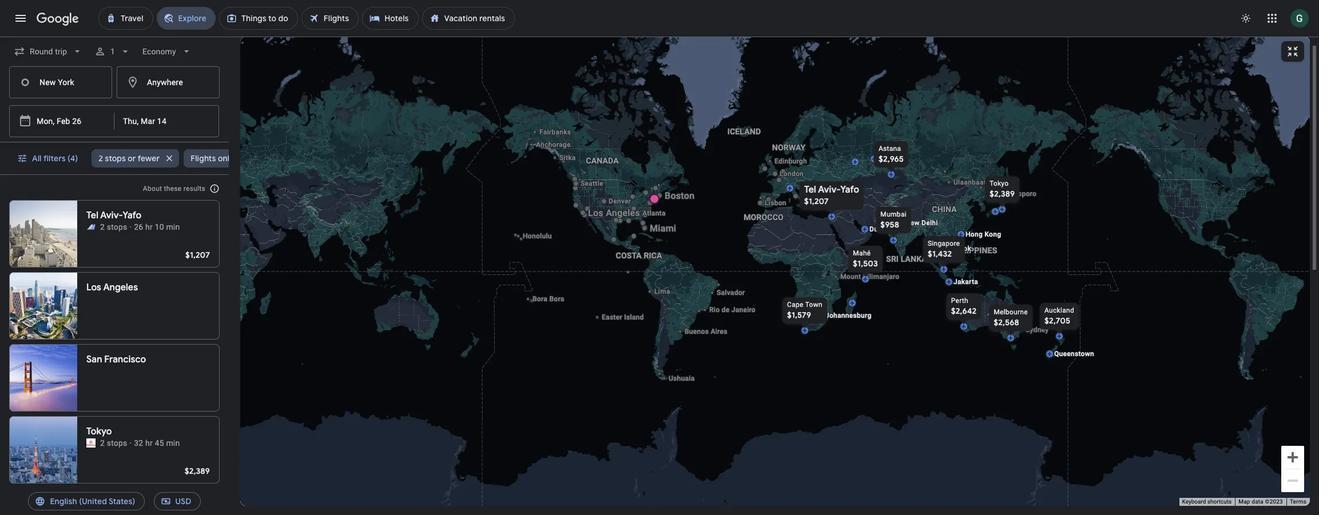 Task type: vqa. For each thing, say whether or not it's contained in the screenshot.


Task type: describe. For each thing, give the bounding box(es) containing it.
rica
[[644, 251, 662, 260]]

philippines
[[949, 246, 997, 255]]

$1,207 inside tel aviv-yafo $1,207
[[804, 196, 829, 206]]

$1,503
[[853, 258, 878, 269]]

only
[[218, 153, 234, 164]]

mumbai
[[881, 210, 907, 218]]

$1,432
[[928, 249, 952, 259]]

2965 US dollars text field
[[879, 154, 904, 164]]

filters form
[[0, 37, 229, 142]]

©2023
[[1265, 499, 1283, 505]]

958 US dollars text field
[[881, 219, 899, 230]]

kilimanjaro
[[863, 273, 900, 281]]

 image for tel aviv-yafo
[[130, 221, 132, 233]]

china
[[932, 205, 957, 214]]

terms link
[[1290, 499, 1307, 505]]

cape
[[787, 301, 804, 309]]

45
[[155, 439, 164, 448]]

1503 US dollars text field
[[853, 258, 878, 269]]

1 bora from the left
[[533, 295, 548, 303]]

tel for tel aviv-yafo
[[86, 210, 98, 221]]

london
[[780, 170, 804, 178]]

fewer
[[138, 153, 160, 164]]

$1,579
[[787, 310, 811, 320]]

sri lanka
[[886, 254, 927, 263]]

2642 US dollars text field
[[951, 306, 977, 316]]

$958
[[881, 219, 899, 230]]

perth $2,642
[[951, 297, 977, 316]]

hr for tokyo
[[145, 439, 153, 448]]

san
[[86, 354, 102, 366]]

aires
[[711, 328, 728, 336]]

1207 US dollars text field
[[804, 196, 829, 206]]

easter
[[602, 313, 622, 321]]

hr for tel aviv-yafo
[[145, 223, 153, 232]]

all
[[32, 153, 42, 164]]

 image for tokyo
[[130, 438, 132, 449]]

rome
[[800, 192, 819, 200]]

flights only button
[[184, 145, 253, 172]]

mount kilimanjaro
[[840, 273, 900, 281]]

bangkok
[[943, 245, 972, 253]]

singapore for singapore
[[86, 498, 130, 510]]

jakarta
[[954, 278, 978, 286]]

states)
[[109, 497, 135, 507]]

about
[[143, 185, 162, 193]]

yafo for tel aviv-yafo
[[123, 210, 141, 221]]

rio
[[709, 306, 720, 314]]

astana
[[879, 144, 901, 152]]

stops for tel aviv-yafo
[[107, 223, 127, 232]]

uluru
[[993, 310, 1010, 318]]

hong kong
[[966, 230, 1001, 238]]

english (united states)
[[50, 497, 135, 507]]

2 stops or fewer
[[99, 153, 160, 164]]

de
[[722, 306, 730, 314]]

Return text field
[[123, 106, 180, 137]]

keyboard shortcuts button
[[1182, 498, 1232, 506]]

all filters (4) button
[[10, 145, 87, 172]]

easter island
[[602, 313, 644, 321]]

salvador
[[717, 289, 745, 297]]

2 stops or fewer button
[[92, 145, 179, 172]]

new delhi
[[906, 219, 938, 227]]

iceland
[[728, 127, 761, 136]]

lisbon
[[765, 199, 787, 207]]

los angeles inside map region
[[588, 207, 640, 218]]

(4)
[[68, 153, 78, 164]]

costa
[[616, 251, 642, 260]]

angeles inside map region
[[606, 207, 640, 218]]

new
[[906, 219, 920, 227]]

main menu image
[[14, 11, 27, 25]]

kong
[[985, 230, 1001, 238]]

island
[[624, 313, 644, 321]]

1 button
[[90, 38, 136, 65]]

denver
[[609, 197, 631, 205]]

sitka
[[560, 154, 576, 162]]

1432 US dollars text field
[[928, 249, 952, 259]]

miami
[[650, 223, 676, 234]]

morocco
[[744, 213, 784, 222]]

keyboard
[[1182, 499, 1206, 505]]

edinburgh
[[775, 157, 807, 165]]

map
[[1239, 499, 1251, 505]]

lanka
[[901, 254, 927, 263]]

flights
[[191, 153, 216, 164]]

singapore for singapore $1,432
[[928, 239, 960, 247]]

francisco
[[104, 354, 146, 366]]

emirates image for singapore
[[86, 511, 96, 516]]

sri
[[886, 254, 899, 263]]

tokyo $2,389
[[990, 179, 1015, 199]]

or
[[128, 153, 136, 164]]

janeiro
[[732, 306, 756, 314]]

canada
[[586, 156, 619, 165]]

all filters (4)
[[32, 153, 78, 164]]

anchorage
[[536, 140, 571, 148]]

1 vertical spatial los angeles
[[86, 282, 138, 294]]

ushuaia
[[669, 374, 695, 382]]

2 for tokyo
[[100, 439, 105, 448]]

min for tokyo
[[166, 439, 180, 448]]

emirates and flydubai image
[[86, 223, 96, 232]]

32 hr 45 min
[[134, 439, 180, 448]]

auckland
[[1045, 306, 1074, 314]]

buenos aires
[[685, 328, 728, 336]]

1 vertical spatial los
[[86, 282, 101, 294]]



Task type: locate. For each thing, give the bounding box(es) containing it.
$2,568
[[994, 317, 1019, 328]]

0 vertical spatial los
[[588, 207, 604, 218]]

1 vertical spatial  image
[[130, 438, 132, 449]]

1 horizontal spatial singapore
[[928, 239, 960, 247]]

cape town $1,579
[[787, 301, 823, 320]]

tokyo for tokyo $2,389
[[990, 179, 1009, 187]]

1 vertical spatial $2,389
[[185, 466, 210, 477]]

boston
[[665, 190, 695, 201]]

mumbai $958
[[881, 210, 907, 230]]

0 vertical spatial hr
[[145, 223, 153, 232]]

0 horizontal spatial bora
[[533, 295, 548, 303]]

2 min from the top
[[166, 439, 180, 448]]

stops for tokyo
[[107, 439, 127, 448]]

sapporo
[[1010, 190, 1037, 198]]

angeles
[[606, 207, 640, 218], [103, 282, 138, 294]]

0 vertical spatial $1,207
[[804, 196, 829, 206]]

these
[[164, 185, 182, 193]]

2 bora from the left
[[550, 295, 564, 303]]

1 vertical spatial $1,207
[[185, 250, 210, 260]]

1 vertical spatial aviv-
[[100, 210, 123, 221]]

hr right 32
[[145, 439, 153, 448]]

los inside map region
[[588, 207, 604, 218]]

atlanta
[[643, 209, 666, 217]]

0 horizontal spatial aviv-
[[100, 210, 123, 221]]

2 right the emirates and flydubai icon
[[100, 223, 105, 232]]

aviv-
[[818, 184, 841, 195], [100, 210, 123, 221]]

yafo
[[841, 184, 859, 195], [123, 210, 141, 221]]

1 horizontal spatial $2,389
[[990, 189, 1015, 199]]

2 stops left 32
[[100, 439, 127, 448]]

auckland $2,705
[[1045, 306, 1074, 326]]

flights only
[[191, 153, 234, 164]]

Departure text field
[[37, 106, 89, 137]]

1 horizontal spatial angeles
[[606, 207, 640, 218]]

0 vertical spatial tel
[[804, 184, 816, 195]]

usd button
[[154, 488, 201, 516]]

Where to? text field
[[117, 66, 220, 98]]

aviv- for tel aviv-yafo
[[100, 210, 123, 221]]

los angeles button
[[9, 272, 220, 340], [9, 272, 220, 340]]

results
[[184, 185, 205, 193]]

bora bora
[[533, 295, 564, 303]]

honolulu
[[523, 232, 552, 240]]

1  image from the top
[[130, 221, 132, 233]]

english
[[50, 497, 77, 507]]

1 horizontal spatial $1,207
[[804, 196, 829, 206]]

view smaller map image
[[1286, 45, 1300, 58]]

0 vertical spatial 2 stops
[[100, 223, 127, 232]]

1 hr from the top
[[145, 223, 153, 232]]

0 horizontal spatial tokyo
[[86, 426, 112, 438]]

0 vertical spatial angeles
[[606, 207, 640, 218]]

stops left 32
[[107, 439, 127, 448]]

2 inside popup button
[[99, 153, 103, 164]]

0 horizontal spatial tel
[[86, 210, 98, 221]]

1 min from the top
[[166, 223, 180, 232]]

tel
[[804, 184, 816, 195], [86, 210, 98, 221]]

emirates image down english (united states)
[[86, 511, 96, 516]]

2 vertical spatial stops
[[107, 439, 127, 448]]

0 horizontal spatial $2,389
[[185, 466, 210, 477]]

yafo up 26
[[123, 210, 141, 221]]

1 vertical spatial yafo
[[123, 210, 141, 221]]

$2,389 down ulaanbaatar
[[990, 189, 1015, 199]]

johannesburg
[[826, 312, 872, 320]]

 image
[[130, 221, 132, 233], [130, 438, 132, 449]]

0 vertical spatial los angeles
[[588, 207, 640, 218]]

astana $2,965
[[879, 144, 904, 164]]

1 horizontal spatial yafo
[[841, 184, 859, 195]]

data
[[1252, 499, 1264, 505]]

$2,965
[[879, 154, 904, 164]]

1 vertical spatial angeles
[[103, 282, 138, 294]]

0 horizontal spatial angeles
[[103, 282, 138, 294]]

melbourne
[[994, 308, 1028, 316]]

1 vertical spatial min
[[166, 439, 180, 448]]

min for tel aviv-yafo
[[166, 223, 180, 232]]

0 horizontal spatial $1,207
[[185, 250, 210, 260]]

about these results image
[[201, 175, 228, 203]]

1 horizontal spatial aviv-
[[818, 184, 841, 195]]

1 vertical spatial emirates image
[[86, 511, 96, 516]]

0 vertical spatial singapore
[[928, 239, 960, 247]]

2389 US dollars text field
[[185, 466, 210, 477]]

2 emirates image from the top
[[86, 511, 96, 516]]

shortcuts
[[1208, 499, 1232, 505]]

0 vertical spatial stops
[[105, 153, 126, 164]]

$2,705
[[1045, 316, 1071, 326]]

emirates image left 32
[[86, 439, 96, 448]]

0 vertical spatial tokyo
[[990, 179, 1009, 187]]

1 vertical spatial 2 stops
[[100, 439, 127, 448]]

stops down the "tel aviv-yafo"
[[107, 223, 127, 232]]

 image left 26
[[130, 221, 132, 233]]

costa rica
[[616, 251, 662, 260]]

terms
[[1290, 499, 1307, 505]]

usd
[[175, 497, 191, 507]]

seattle
[[581, 179, 603, 187]]

2  image from the top
[[130, 438, 132, 449]]

mount
[[840, 273, 861, 281]]

32
[[134, 439, 143, 448]]

1 horizontal spatial tokyo
[[990, 179, 1009, 187]]

$2,389 up usd
[[185, 466, 210, 477]]

singapore right the english
[[86, 498, 130, 510]]

2389 US dollars text field
[[990, 189, 1015, 199]]

dubai
[[870, 225, 888, 233]]

2 hr from the top
[[145, 439, 153, 448]]

ulaanbaatar
[[954, 178, 993, 186]]

1 2 stops from the top
[[100, 223, 127, 232]]

0 vertical spatial aviv-
[[818, 184, 841, 195]]

loading results progress bar
[[0, 37, 1319, 39]]

2 for tel aviv-yafo
[[100, 223, 105, 232]]

0 horizontal spatial singapore
[[86, 498, 130, 510]]

0 vertical spatial $2,389
[[990, 189, 1015, 199]]

10
[[155, 223, 164, 232]]

emirates image
[[86, 439, 96, 448], [86, 511, 96, 516]]

mahé
[[853, 249, 871, 257]]

keyboard shortcuts
[[1182, 499, 1232, 505]]

2 left 32
[[100, 439, 105, 448]]

aviv- for tel aviv-yafo $1,207
[[818, 184, 841, 195]]

hr
[[145, 223, 153, 232], [145, 439, 153, 448]]

map region
[[189, 0, 1319, 516]]

map data ©2023
[[1239, 499, 1283, 505]]

1
[[111, 47, 115, 56]]

hong
[[966, 230, 983, 238]]

1 vertical spatial singapore
[[86, 498, 130, 510]]

change appearance image
[[1232, 5, 1260, 32]]

0 horizontal spatial los
[[86, 282, 101, 294]]

aviv- inside tel aviv-yafo $1,207
[[818, 184, 841, 195]]

town
[[805, 301, 823, 309]]

tokyo for tokyo
[[86, 426, 112, 438]]

0 vertical spatial min
[[166, 223, 180, 232]]

1 vertical spatial hr
[[145, 439, 153, 448]]

0 horizontal spatial yafo
[[123, 210, 141, 221]]

stops left the or
[[105, 153, 126, 164]]

delhi
[[922, 219, 938, 227]]

filters
[[43, 153, 66, 164]]

mahé $1,503
[[853, 249, 878, 269]]

(united
[[79, 497, 107, 507]]

0 horizontal spatial los angeles
[[86, 282, 138, 294]]

2568 US dollars text field
[[994, 317, 1019, 328]]

1 horizontal spatial bora
[[550, 295, 564, 303]]

tel aviv-yafo $1,207
[[804, 184, 859, 206]]

1 vertical spatial stops
[[107, 223, 127, 232]]

lima
[[655, 288, 670, 296]]

1 vertical spatial tokyo
[[86, 426, 112, 438]]

tel for tel aviv-yafo $1,207
[[804, 184, 816, 195]]

tel up the emirates and flydubai icon
[[86, 210, 98, 221]]

tokyo
[[990, 179, 1009, 187], [86, 426, 112, 438]]

26
[[134, 223, 143, 232]]

1 horizontal spatial los angeles
[[588, 207, 640, 218]]

0 vertical spatial emirates image
[[86, 439, 96, 448]]

fairbanks
[[540, 128, 571, 136]]

min right 10
[[166, 223, 180, 232]]

1 horizontal spatial los
[[588, 207, 604, 218]]

emirates image for tokyo
[[86, 439, 96, 448]]

0 vertical spatial 2
[[99, 153, 103, 164]]

2 stops for tokyo
[[100, 439, 127, 448]]

None text field
[[9, 66, 112, 98]]

$2,389 inside map region
[[990, 189, 1015, 199]]

1 horizontal spatial tel
[[804, 184, 816, 195]]

singapore $1,432
[[928, 239, 960, 259]]

yafo inside tel aviv-yafo $1,207
[[841, 184, 859, 195]]

2 2 stops from the top
[[100, 439, 127, 448]]

$2,642
[[951, 306, 977, 316]]

tel inside tel aviv-yafo $1,207
[[804, 184, 816, 195]]

singapore button
[[9, 489, 220, 516], [9, 489, 220, 516]]

hr right 26
[[145, 223, 153, 232]]

singapore up $1,432
[[928, 239, 960, 247]]

2 stops down the "tel aviv-yafo"
[[100, 223, 127, 232]]

2 vertical spatial 2
[[100, 439, 105, 448]]

bora
[[533, 295, 548, 303], [550, 295, 564, 303]]

2 stops for tel aviv-yafo
[[100, 223, 127, 232]]

1 vertical spatial 2
[[100, 223, 105, 232]]

None field
[[9, 41, 88, 62], [138, 41, 197, 62], [9, 41, 88, 62], [138, 41, 197, 62]]

melbourne $2,568
[[994, 308, 1028, 328]]

 image left 32
[[130, 438, 132, 449]]

26 hr 10 min
[[134, 223, 180, 232]]

0 vertical spatial yafo
[[841, 184, 859, 195]]

min right 45 on the left
[[166, 439, 180, 448]]

1579 US dollars text field
[[787, 310, 811, 320]]

stops inside popup button
[[105, 153, 126, 164]]

rio de janeiro
[[709, 306, 756, 314]]

yafo right rome
[[841, 184, 859, 195]]

queenstown
[[1054, 350, 1094, 358]]

0 vertical spatial  image
[[130, 221, 132, 233]]

tel up $1,207 text box
[[804, 184, 816, 195]]

yafo for tel aviv-yafo $1,207
[[841, 184, 859, 195]]

singapore inside map region
[[928, 239, 960, 247]]

english (united states) button
[[28, 488, 144, 516]]

2 right (4)
[[99, 153, 103, 164]]

2705 US dollars text field
[[1045, 316, 1071, 326]]

tokyo inside tokyo $2,389
[[990, 179, 1009, 187]]

1207 US dollars text field
[[185, 250, 210, 260]]

1 vertical spatial tel
[[86, 210, 98, 221]]

perth
[[951, 297, 969, 305]]

1 emirates image from the top
[[86, 439, 96, 448]]



